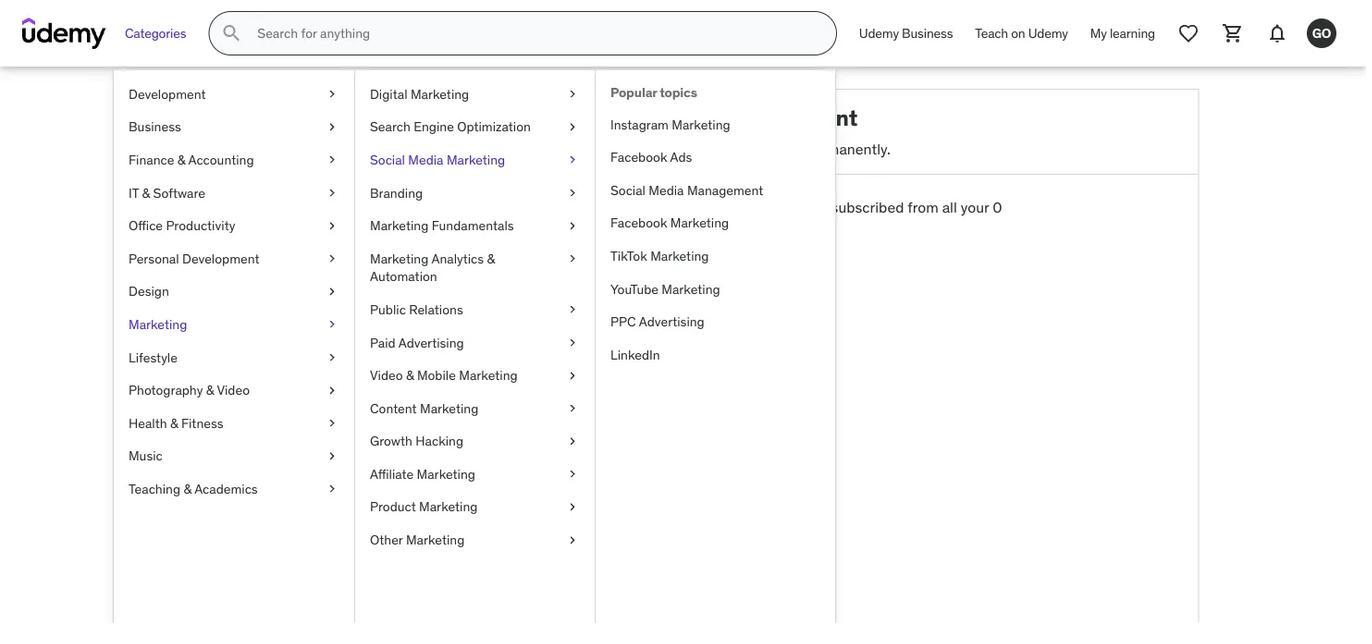 Task type: locate. For each thing, give the bounding box(es) containing it.
topics
[[660, 84, 697, 101]]

1 horizontal spatial account
[[748, 139, 801, 158]]

0 vertical spatial account
[[748, 139, 801, 158]]

instagram marketing
[[611, 116, 730, 133]]

business link
[[114, 111, 354, 144]]

notifications image
[[1266, 22, 1289, 44]]

1 vertical spatial will
[[593, 218, 614, 237]]

analytics
[[431, 250, 484, 267]]

photography & video
[[129, 382, 250, 399]]

business left teach
[[902, 25, 953, 41]]

0 vertical spatial social
[[370, 151, 405, 168]]

product marketing
[[370, 499, 478, 515]]

advertising inside the 'social media marketing' element
[[639, 313, 705, 330]]

advertising down youtube marketing
[[639, 313, 705, 330]]

0 horizontal spatial social
[[370, 151, 405, 168]]

clients
[[209, 499, 253, 518]]

xsmall image for branding
[[565, 184, 580, 202]]

xsmall image
[[325, 151, 339, 169], [565, 151, 580, 169], [325, 184, 339, 202], [565, 184, 580, 202], [565, 217, 580, 235], [325, 250, 339, 268], [325, 316, 339, 334], [325, 348, 339, 367], [565, 400, 580, 418], [325, 414, 339, 432], [325, 447, 339, 465], [565, 531, 580, 549]]

xsmall image inside health & fitness link
[[325, 414, 339, 432]]

health & fitness
[[129, 415, 223, 431]]

xsmall image for paid advertising
[[565, 334, 580, 352]]

facebook
[[611, 149, 667, 165], [611, 215, 667, 231]]

advertising for paid advertising
[[398, 334, 464, 351]]

0 horizontal spatial your
[[650, 198, 679, 217]]

& left mobile
[[406, 367, 414, 384]]

facebook down instagram
[[611, 149, 667, 165]]

1 horizontal spatial you
[[742, 198, 766, 217]]

0 vertical spatial advertising
[[639, 313, 705, 330]]

xsmall image inside lifestyle link
[[325, 348, 339, 367]]

go right notifications icon
[[1312, 25, 1331, 41]]

if
[[573, 198, 581, 217]]

& for academics
[[184, 481, 192, 497]]

xsmall image for development
[[325, 85, 339, 103]]

xsmall image
[[325, 85, 339, 103], [565, 85, 580, 103], [325, 118, 339, 136], [565, 118, 580, 136], [325, 217, 339, 235], [565, 250, 580, 268], [325, 283, 339, 301], [565, 301, 580, 319], [565, 334, 580, 352], [565, 367, 580, 385], [325, 381, 339, 400], [565, 432, 580, 451], [565, 465, 580, 484], [325, 480, 339, 498], [565, 498, 580, 516]]

social down search
[[370, 151, 405, 168]]

close up facebook ads link
[[708, 104, 767, 131]]

go down development link
[[245, 141, 289, 178]]

development
[[129, 86, 206, 102], [182, 250, 260, 267]]

account
[[748, 139, 801, 158], [558, 266, 614, 285]]

public relations
[[370, 301, 463, 318]]

media up facebook marketing
[[649, 182, 684, 198]]

0 vertical spatial go
[[1312, 25, 1331, 41]]

1 horizontal spatial your
[[716, 139, 745, 158]]

you right if
[[585, 198, 608, 217]]

xsmall image for it & software
[[325, 184, 339, 202]]

photo link
[[168, 327, 367, 355]]

xsmall image for finance & accounting
[[325, 151, 339, 169]]

& for video
[[206, 382, 214, 399]]

&
[[177, 151, 185, 168], [142, 184, 150, 201], [487, 250, 495, 267], [406, 367, 414, 384], [206, 382, 214, 399], [170, 415, 178, 431], [184, 481, 192, 497]]

engine
[[414, 118, 454, 135]]

close inside close account button
[[517, 266, 555, 285]]

1 vertical spatial facebook
[[611, 215, 667, 231]]

growth hacking link
[[355, 425, 595, 458]]

forever.
[[698, 218, 747, 237]]

xsmall image inside marketing fundamentals link
[[565, 217, 580, 235]]

business up finance
[[129, 118, 181, 135]]

your
[[716, 139, 745, 158], [650, 198, 679, 217], [961, 198, 989, 217]]

courses,
[[506, 218, 561, 237]]

0 horizontal spatial udemy
[[859, 25, 899, 41]]

social media marketing
[[370, 151, 505, 168]]

your left the 0
[[961, 198, 989, 217]]

it & software link
[[114, 176, 354, 209]]

1 horizontal spatial udemy
[[1028, 25, 1068, 41]]

0 horizontal spatial account
[[558, 266, 614, 285]]

0
[[993, 198, 1002, 217]]

close account close your account permanently.
[[675, 104, 891, 158]]

xsmall image inside the 'photography & video' link
[[325, 381, 339, 400]]

1 vertical spatial close
[[675, 139, 713, 158]]

content
[[370, 400, 417, 417]]

xsmall image inside 'marketing' link
[[325, 316, 339, 334]]

lifestyle
[[129, 349, 178, 366]]

xsmall image for affiliate marketing
[[565, 465, 580, 484]]

finance & accounting link
[[114, 144, 354, 176]]

account down tiktok
[[558, 266, 614, 285]]

xsmall image inside branding link
[[565, 184, 580, 202]]

& for software
[[142, 184, 150, 201]]

submit search image
[[220, 22, 243, 44]]

xsmall image inside other marketing link
[[565, 531, 580, 549]]

on
[[1011, 25, 1025, 41]]

lose
[[618, 218, 645, 237]]

facebook up tiktok
[[611, 215, 667, 231]]

social for social media marketing
[[370, 151, 405, 168]]

xsmall image inside "video & mobile marketing" link
[[565, 367, 580, 385]]

xsmall image inside business link
[[325, 118, 339, 136]]

xsmall image inside teaching & academics link
[[325, 480, 339, 498]]

other marketing link
[[355, 524, 595, 557]]

branding
[[370, 184, 423, 201]]

mobile
[[417, 367, 456, 384]]

permanently.
[[805, 139, 891, 158]]

xsmall image inside paid advertising link
[[565, 334, 580, 352]]

marketing analytics & automation
[[370, 250, 495, 285]]

xsmall image for music
[[325, 447, 339, 465]]

xsmall image for health & fitness
[[325, 414, 339, 432]]

account down account
[[748, 139, 801, 158]]

media for marketing
[[408, 151, 444, 168]]

xsmall image for public relations
[[565, 301, 580, 319]]

xsmall image inside product marketing link
[[565, 498, 580, 516]]

xsmall image for other marketing
[[565, 531, 580, 549]]

xsmall image inside marketing analytics & automation link
[[565, 250, 580, 268]]

tiktok marketing
[[611, 248, 709, 264]]

you up forever.
[[742, 198, 766, 217]]

& right finance
[[177, 151, 185, 168]]

0 vertical spatial close
[[708, 104, 767, 131]]

other marketing
[[370, 532, 465, 548]]

0 horizontal spatial advertising
[[398, 334, 464, 351]]

xsmall image for digital marketing
[[565, 85, 580, 103]]

instagram marketing link
[[596, 108, 835, 141]]

your for account
[[716, 139, 745, 158]]

xsmall image for social media marketing
[[565, 151, 580, 169]]

udemy business link
[[848, 11, 964, 56]]

1 horizontal spatial advertising
[[639, 313, 705, 330]]

1 horizontal spatial media
[[649, 182, 684, 198]]

& up api
[[184, 481, 192, 497]]

xsmall image for content marketing
[[565, 400, 580, 418]]

xsmall image inside content marketing link
[[565, 400, 580, 418]]

social up 'lose'
[[611, 182, 646, 198]]

account inside close account close your account permanently.
[[748, 139, 801, 158]]

xsmall image for office productivity
[[325, 217, 339, 235]]

2 facebook from the top
[[611, 215, 667, 231]]

wishlist image
[[1178, 22, 1200, 44]]

affiliate marketing link
[[355, 458, 595, 491]]

facebook marketing
[[611, 215, 729, 231]]

notifications link
[[168, 467, 367, 495]]

media inside social media marketing link
[[408, 151, 444, 168]]

close for account
[[708, 104, 767, 131]]

your inside close account close your account permanently.
[[716, 139, 745, 158]]

teach on udemy
[[975, 25, 1068, 41]]

& up fitness
[[206, 382, 214, 399]]

xsmall image inside affiliate marketing link
[[565, 465, 580, 484]]

1 vertical spatial account
[[558, 266, 614, 285]]

0 horizontal spatial will
[[593, 218, 614, 237]]

2 vertical spatial close
[[517, 266, 555, 285]]

xsmall image inside growth hacking link
[[565, 432, 580, 451]]

1 vertical spatial media
[[649, 182, 684, 198]]

xsmall image for marketing analytics & automation
[[565, 250, 580, 268]]

orlando
[[257, 229, 312, 248]]

& right "analytics"
[[487, 250, 495, 267]]

personal
[[129, 250, 179, 267]]

music
[[129, 448, 163, 464]]

udemy
[[859, 25, 899, 41], [1028, 25, 1068, 41]]

academics
[[194, 481, 258, 497]]

& for accounting
[[177, 151, 185, 168]]

xsmall image inside the digital marketing link
[[565, 85, 580, 103]]

xsmall image inside development link
[[325, 85, 339, 103]]

media inside the social media management link
[[649, 182, 684, 198]]

xsmall image inside public relations link
[[565, 301, 580, 319]]

marketing inside 'link'
[[662, 281, 720, 297]]

social for social media management
[[611, 182, 646, 198]]

advertising for ppc advertising
[[639, 313, 705, 330]]

0 vertical spatial facebook
[[611, 149, 667, 165]]

0 horizontal spatial media
[[408, 151, 444, 168]]

2 horizontal spatial your
[[961, 198, 989, 217]]

it & software
[[129, 184, 205, 201]]

0 horizontal spatial video
[[217, 382, 250, 399]]

xsmall image inside "design" link
[[325, 283, 339, 301]]

video & mobile marketing
[[370, 367, 518, 384]]

youtube marketing
[[611, 281, 720, 297]]

xsmall image for video & mobile marketing
[[565, 367, 580, 385]]

it
[[129, 184, 139, 201]]

photography
[[129, 382, 203, 399]]

xsmall image inside search engine optimization link
[[565, 118, 580, 136]]

video down paid
[[370, 367, 403, 384]]

xsmall image for teaching & academics
[[325, 480, 339, 498]]

learning
[[1110, 25, 1155, 41]]

& right health
[[170, 415, 178, 431]]

xsmall image inside social media marketing link
[[565, 151, 580, 169]]

close down courses,
[[517, 266, 555, 285]]

1 horizontal spatial will
[[769, 198, 791, 217]]

xsmall image inside personal development link
[[325, 250, 339, 268]]

media for management
[[649, 182, 684, 198]]

will right "and" in the left top of the page
[[593, 218, 614, 237]]

xsmall image inside it & software link
[[325, 184, 339, 202]]

media down engine on the left top
[[408, 151, 444, 168]]

subscriptions
[[183, 387, 274, 406]]

1 udemy from the left
[[859, 25, 899, 41]]

your up access
[[650, 198, 679, 217]]

video down lifestyle link on the bottom of page
[[217, 382, 250, 399]]

shopping cart with 0 items image
[[1222, 22, 1244, 44]]

xsmall image for search engine optimization
[[565, 118, 580, 136]]

xsmall image inside 'music' link
[[325, 447, 339, 465]]

development down gary
[[182, 250, 260, 267]]

teaching & academics
[[129, 481, 258, 497]]

0 horizontal spatial you
[[585, 198, 608, 217]]

0 vertical spatial will
[[769, 198, 791, 217]]

public
[[370, 301, 406, 318]]

will left be
[[769, 198, 791, 217]]

office productivity
[[129, 217, 235, 234]]

growth
[[370, 433, 413, 450]]

ppc advertising
[[611, 313, 705, 330]]

1 horizontal spatial social
[[611, 182, 646, 198]]

marketing fundamentals
[[370, 217, 514, 234]]

1 facebook from the top
[[611, 149, 667, 165]]

1 vertical spatial advertising
[[398, 334, 464, 351]]

video & mobile marketing link
[[355, 359, 595, 392]]

facebook ads link
[[596, 141, 835, 174]]

advertising down relations
[[398, 334, 464, 351]]

& right it
[[142, 184, 150, 201]]

1 vertical spatial social
[[611, 182, 646, 198]]

xsmall image inside office productivity link
[[325, 217, 339, 235]]

close account
[[517, 266, 614, 285]]

udemy business
[[859, 25, 953, 41]]

xsmall image for marketing
[[325, 316, 339, 334]]

digital
[[370, 86, 407, 102]]

linkedin
[[611, 346, 660, 363]]

social media marketing element
[[595, 70, 835, 624]]

0 horizontal spatial go
[[245, 141, 289, 178]]

search engine optimization
[[370, 118, 531, 135]]

your up management
[[716, 139, 745, 158]]

0 horizontal spatial business
[[129, 118, 181, 135]]

0 vertical spatial media
[[408, 151, 444, 168]]

close down instagram marketing
[[675, 139, 713, 158]]

development down categories dropdown button
[[129, 86, 206, 102]]

1 vertical spatial development
[[182, 250, 260, 267]]

0 vertical spatial business
[[902, 25, 953, 41]]

xsmall image inside finance & accounting link
[[325, 151, 339, 169]]



Task type: describe. For each thing, give the bounding box(es) containing it.
other
[[370, 532, 403, 548]]

and
[[564, 218, 589, 237]]

youtube marketing link
[[596, 273, 835, 306]]

& for fitness
[[170, 415, 178, 431]]

youtube
[[611, 281, 659, 297]]

fitness
[[181, 415, 223, 431]]

xsmall image for product marketing
[[565, 498, 580, 516]]

finance
[[129, 151, 174, 168]]

paid advertising
[[370, 334, 464, 351]]

xsmall image for business
[[325, 118, 339, 136]]

2 udemy from the left
[[1028, 25, 1068, 41]]

software
[[153, 184, 205, 201]]

photo
[[183, 331, 222, 350]]

xsmall image for design
[[325, 283, 339, 301]]

facebook for facebook ads
[[611, 149, 667, 165]]

go link
[[1300, 11, 1344, 56]]

be
[[794, 198, 811, 217]]

categories button
[[114, 11, 197, 56]]

branding link
[[355, 176, 595, 209]]

notifications
[[183, 471, 267, 490]]

2 you from the left
[[742, 198, 766, 217]]

account
[[771, 104, 858, 131]]

popular
[[611, 84, 657, 101]]

social media management
[[611, 182, 763, 198]]

if you close your account, you will be unsubscribed from all your 0 courses, and will lose access forever.
[[506, 198, 1002, 237]]

& for mobile
[[406, 367, 414, 384]]

facebook marketing link
[[596, 207, 835, 240]]

digital marketing link
[[355, 78, 595, 111]]

profile link
[[168, 298, 367, 327]]

marketing fundamentals link
[[355, 209, 595, 242]]

marketing link
[[114, 308, 354, 341]]

optimization
[[457, 118, 531, 135]]

1 horizontal spatial go
[[1312, 25, 1331, 41]]

social media management link
[[596, 174, 835, 207]]

Search for anything text field
[[254, 18, 814, 49]]

categories
[[125, 25, 186, 41]]

hacking
[[416, 433, 464, 450]]

unsubscribed
[[815, 198, 904, 217]]

teach on udemy link
[[964, 11, 1079, 56]]

personal development link
[[114, 242, 354, 275]]

api clients link
[[168, 495, 367, 523]]

health & fitness link
[[114, 407, 354, 440]]

management
[[687, 182, 763, 198]]

gary
[[222, 229, 254, 248]]

fundamentals
[[432, 217, 514, 234]]

paid advertising link
[[355, 326, 595, 359]]

from
[[908, 198, 939, 217]]

close account button
[[506, 253, 625, 298]]

my learning link
[[1079, 11, 1166, 56]]

xsmall image for lifestyle
[[325, 348, 339, 367]]

& inside 'marketing analytics & automation'
[[487, 250, 495, 267]]

digital marketing
[[370, 86, 469, 102]]

xsmall image for marketing fundamentals
[[565, 217, 580, 235]]

my learning
[[1090, 25, 1155, 41]]

public relations link
[[355, 293, 595, 326]]

finance & accounting
[[129, 151, 254, 168]]

methods
[[245, 415, 303, 434]]

1 horizontal spatial video
[[370, 367, 403, 384]]

office productivity link
[[114, 209, 354, 242]]

instagram
[[611, 116, 669, 133]]

1 horizontal spatial business
[[902, 25, 953, 41]]

teaching & academics link
[[114, 473, 354, 506]]

lifestyle link
[[114, 341, 354, 374]]

0 vertical spatial development
[[129, 86, 206, 102]]

api
[[183, 499, 206, 518]]

xsmall image for growth hacking
[[565, 432, 580, 451]]

your for you
[[650, 198, 679, 217]]

social media marketing link
[[355, 144, 595, 176]]

profile photo
[[183, 303, 225, 350]]

accounting
[[188, 151, 254, 168]]

photography & video link
[[114, 374, 354, 407]]

health
[[129, 415, 167, 431]]

udemy image
[[22, 18, 106, 49]]

profile
[[183, 303, 225, 322]]

ppc advertising link
[[596, 306, 835, 339]]

marketing analytics & automation link
[[355, 242, 595, 293]]

1 vertical spatial go
[[245, 141, 289, 178]]

content marketing
[[370, 400, 479, 417]]

close
[[612, 198, 647, 217]]

close for account
[[517, 266, 555, 285]]

gary orlando
[[222, 229, 312, 248]]

1 vertical spatial business
[[129, 118, 181, 135]]

office
[[129, 217, 163, 234]]

xsmall image for personal development
[[325, 250, 339, 268]]

xsmall image for photography & video
[[325, 381, 339, 400]]

access
[[649, 218, 694, 237]]

growth hacking
[[370, 433, 464, 450]]

notifications api clients
[[183, 471, 267, 518]]

affiliate
[[370, 466, 414, 483]]

account inside button
[[558, 266, 614, 285]]

teaching
[[129, 481, 180, 497]]

1 you from the left
[[585, 198, 608, 217]]

search engine optimization link
[[355, 111, 595, 144]]

subscriptions link
[[168, 383, 367, 411]]

tiktok marketing link
[[596, 240, 835, 273]]

marketing inside 'marketing analytics & automation'
[[370, 250, 429, 267]]

product marketing link
[[355, 491, 595, 524]]

design link
[[114, 275, 354, 308]]

facebook for facebook marketing
[[611, 215, 667, 231]]



Task type: vqa. For each thing, say whether or not it's contained in the screenshot.
Business
yes



